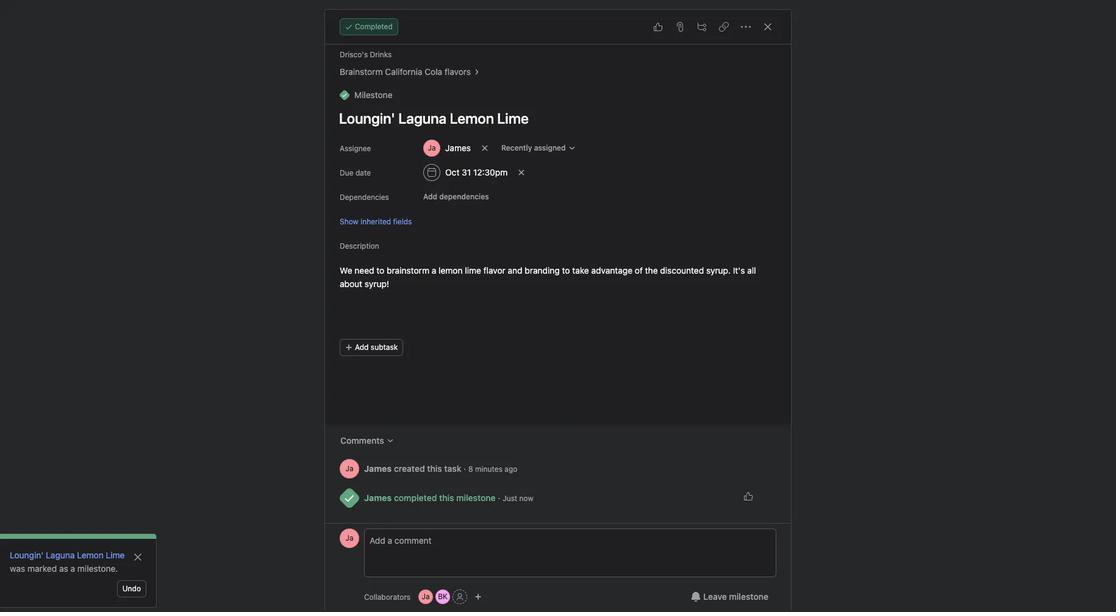 Task type: vqa. For each thing, say whether or not it's contained in the screenshot.
minutes
yes



Task type: describe. For each thing, give the bounding box(es) containing it.
about
[[340, 279, 363, 289]]

show
[[340, 217, 359, 226]]

a inside loungin' laguna lemon lime was marked as a milestone.
[[70, 564, 75, 574]]

milestone.
[[77, 564, 118, 574]]

minutes
[[475, 465, 503, 474]]

bk
[[438, 592, 448, 602]]

31
[[462, 167, 471, 178]]

milestone inside "button"
[[729, 592, 769, 602]]

1 to from the left
[[377, 265, 385, 276]]

collapse task pane image
[[763, 22, 773, 32]]

fields
[[393, 217, 412, 226]]

now
[[520, 494, 534, 503]]

add dependencies button
[[418, 189, 495, 206]]

0 likes. click to like this task image
[[653, 22, 663, 32]]

james for james
[[445, 143, 471, 153]]

add dependencies
[[423, 192, 489, 201]]

assigned
[[534, 143, 566, 153]]

loungin' laguna lemon lime link
[[10, 550, 125, 561]]

take
[[573, 265, 589, 276]]

dependencies
[[440, 192, 489, 201]]

need
[[355, 265, 374, 276]]

laguna
[[46, 550, 75, 561]]

james for james created this task · 8 minutes ago
[[364, 463, 392, 474]]

clear due date image
[[518, 169, 526, 176]]

add subtask button
[[340, 339, 404, 356]]

leave milestone button
[[684, 586, 777, 608]]

oct 31 12:30pm
[[445, 167, 508, 178]]

subtask
[[371, 343, 398, 352]]

add subtask
[[355, 343, 398, 352]]

loungin' laguna lemon lime dialog
[[325, 10, 791, 613]]

california
[[385, 67, 423, 77]]

add or remove collaborators image
[[475, 594, 482, 601]]

james completed this milestone · just now
[[364, 493, 534, 503]]

flavors
[[445, 67, 471, 77]]

task
[[444, 463, 462, 474]]

this for task
[[427, 463, 442, 474]]

· for created this task
[[464, 463, 466, 474]]

ago
[[505, 465, 518, 474]]

cola
[[425, 67, 442, 77]]

completed
[[355, 22, 393, 31]]

show inherited fields button
[[340, 216, 412, 227]]

dependencies
[[340, 193, 389, 202]]

we
[[340, 265, 352, 276]]

loungin'
[[10, 550, 44, 561]]

brainstorm
[[340, 67, 383, 77]]

this for milestone
[[439, 493, 454, 503]]

8
[[469, 465, 473, 474]]

was
[[10, 564, 25, 574]]

a inside we need to brainstorm a lemon lime flavor and branding to take advantage of the discounted syrup. it's all about syrup!
[[432, 265, 436, 276]]

advantage
[[592, 265, 633, 276]]

leave
[[704, 592, 727, 602]]

due date
[[340, 168, 371, 178]]

due
[[340, 168, 354, 178]]

oct 31 12:30pm button
[[418, 162, 513, 184]]

2 to from the left
[[562, 265, 570, 276]]

lemon
[[439, 265, 463, 276]]

collaborators
[[364, 593, 411, 602]]

undo
[[122, 585, 141, 594]]

close image
[[133, 553, 143, 563]]

undo button
[[117, 581, 146, 598]]

and
[[508, 265, 523, 276]]



Task type: locate. For each thing, give the bounding box(es) containing it.
of
[[635, 265, 643, 276]]

12:30pm
[[473, 167, 508, 178]]

ja
[[346, 464, 354, 473], [346, 534, 354, 543], [422, 592, 430, 602]]

comments
[[340, 436, 384, 446]]

brainstorm california cola flavors link
[[340, 65, 471, 79]]

james down comments dropdown button
[[364, 463, 392, 474]]

james left completed
[[364, 493, 392, 503]]

0 horizontal spatial to
[[377, 265, 385, 276]]

add for add subtask
[[355, 343, 369, 352]]

Task Name text field
[[331, 104, 777, 132]]

james button
[[418, 137, 477, 159]]

james created this task · 8 minutes ago
[[364, 463, 518, 474]]

james link for created
[[364, 463, 392, 474]]

drisco's drinks
[[340, 50, 392, 59]]

add left dependencies
[[423, 192, 438, 201]]

james link for completed
[[364, 493, 392, 503]]

0 vertical spatial ja
[[346, 464, 354, 473]]

0 horizontal spatial a
[[70, 564, 75, 574]]

· left 8
[[464, 463, 466, 474]]

milestone right the leave
[[729, 592, 769, 602]]

james inside dropdown button
[[445, 143, 471, 153]]

completed
[[394, 493, 437, 503]]

·
[[464, 463, 466, 474], [498, 493, 501, 503]]

james link down comments dropdown button
[[364, 463, 392, 474]]

1 horizontal spatial to
[[562, 265, 570, 276]]

ja for the middle the ja button
[[346, 534, 354, 543]]

1 vertical spatial this
[[439, 493, 454, 503]]

it's
[[733, 265, 745, 276]]

1 vertical spatial a
[[70, 564, 75, 574]]

drinks
[[370, 50, 392, 59]]

1 horizontal spatial milestone
[[729, 592, 769, 602]]

2 vertical spatial james
[[364, 493, 392, 503]]

discounted
[[660, 265, 704, 276]]

james
[[445, 143, 471, 153], [364, 463, 392, 474], [364, 493, 392, 503]]

drisco's
[[340, 50, 368, 59]]

attachments: add a file to this task, loungin' laguna lemon lime image
[[675, 22, 685, 32]]

0 horizontal spatial milestone
[[456, 493, 496, 503]]

milestone inside "main content"
[[456, 493, 496, 503]]

1 horizontal spatial add
[[423, 192, 438, 201]]

drisco's drinks link
[[340, 50, 392, 59]]

1 vertical spatial james
[[364, 463, 392, 474]]

1 vertical spatial milestone
[[729, 592, 769, 602]]

0 vertical spatial this
[[427, 463, 442, 474]]

0 horizontal spatial add
[[355, 343, 369, 352]]

description
[[340, 242, 379, 251]]

james up oct
[[445, 143, 471, 153]]

created
[[394, 463, 425, 474]]

flavor
[[484, 265, 506, 276]]

a right 'as'
[[70, 564, 75, 574]]

just
[[503, 494, 518, 503]]

completed button
[[340, 18, 398, 35]]

date
[[356, 168, 371, 178]]

1 vertical spatial ja
[[346, 534, 354, 543]]

a left the lemon
[[432, 265, 436, 276]]

0 vertical spatial james link
[[364, 463, 392, 474]]

milestone
[[456, 493, 496, 503], [729, 592, 769, 602]]

recently assigned button
[[496, 140, 581, 157]]

branding
[[525, 265, 560, 276]]

syrup!
[[365, 279, 389, 289]]

0 likes. click to like this task image
[[744, 491, 754, 501]]

add left subtask
[[355, 343, 369, 352]]

1 vertical spatial james link
[[364, 493, 392, 503]]

add subtask image
[[697, 22, 707, 32]]

the
[[645, 265, 658, 276]]

· left just
[[498, 493, 501, 503]]

2 vertical spatial ja
[[422, 592, 430, 602]]

0 vertical spatial ja button
[[340, 459, 359, 479]]

brainstorm california cola flavors
[[340, 67, 471, 77]]

add for add dependencies
[[423, 192, 438, 201]]

all
[[748, 265, 756, 276]]

ja for the bottommost the ja button
[[422, 592, 430, 602]]

1 horizontal spatial ·
[[498, 493, 501, 503]]

main content
[[325, 45, 791, 524]]

2 vertical spatial ja button
[[419, 590, 433, 605]]

0 vertical spatial james
[[445, 143, 471, 153]]

to up syrup!
[[377, 265, 385, 276]]

0 vertical spatial milestone
[[456, 493, 496, 503]]

· for completed this milestone
[[498, 493, 501, 503]]

copy milestone link image
[[719, 22, 729, 32]]

this
[[427, 463, 442, 474], [439, 493, 454, 503]]

1 vertical spatial ·
[[498, 493, 501, 503]]

lemon
[[77, 550, 104, 561]]

milestone down 8
[[456, 493, 496, 503]]

ja inside "main content"
[[346, 464, 354, 473]]

this left the task
[[427, 463, 442, 474]]

to
[[377, 265, 385, 276], [562, 265, 570, 276]]

comments button
[[333, 430, 402, 452]]

we need to brainstorm a lemon lime flavor and branding to take advantage of the discounted syrup. it's all about syrup!
[[340, 265, 759, 289]]

1 vertical spatial add
[[355, 343, 369, 352]]

leave milestone
[[704, 592, 769, 602]]

as
[[59, 564, 68, 574]]

james link left completed
[[364, 493, 392, 503]]

brainstorm
[[387, 265, 430, 276]]

1 james link from the top
[[364, 463, 392, 474]]

this down the james created this task · 8 minutes ago at the bottom left of the page
[[439, 493, 454, 503]]

james link
[[364, 463, 392, 474], [364, 493, 392, 503]]

0 vertical spatial add
[[423, 192, 438, 201]]

show inherited fields
[[340, 217, 412, 226]]

bk button
[[436, 590, 450, 605]]

lime
[[106, 550, 125, 561]]

loungin' laguna lemon lime was marked as a milestone.
[[10, 550, 125, 574]]

ja button
[[340, 459, 359, 479], [340, 529, 359, 549], [419, 590, 433, 605]]

lime
[[465, 265, 481, 276]]

a
[[432, 265, 436, 276], [70, 564, 75, 574]]

inherited
[[361, 217, 391, 226]]

assignee
[[340, 144, 371, 153]]

to left take
[[562, 265, 570, 276]]

1 vertical spatial ja button
[[340, 529, 359, 549]]

syrup.
[[707, 265, 731, 276]]

2 james link from the top
[[364, 493, 392, 503]]

0 horizontal spatial ·
[[464, 463, 466, 474]]

recently
[[502, 143, 532, 153]]

main content containing brainstorm california cola flavors
[[325, 45, 791, 524]]

remove assignee image
[[481, 145, 489, 152]]

milestone
[[355, 90, 393, 100]]

james for james completed this milestone · just now
[[364, 493, 392, 503]]

marked
[[27, 564, 57, 574]]

oct
[[445, 167, 460, 178]]

more actions for this task image
[[741, 22, 751, 32]]

1 horizontal spatial a
[[432, 265, 436, 276]]

ja for the ja button to the top
[[346, 464, 354, 473]]

add
[[423, 192, 438, 201], [355, 343, 369, 352]]

0 vertical spatial a
[[432, 265, 436, 276]]

recently assigned
[[502, 143, 566, 153]]

0 vertical spatial ·
[[464, 463, 466, 474]]



